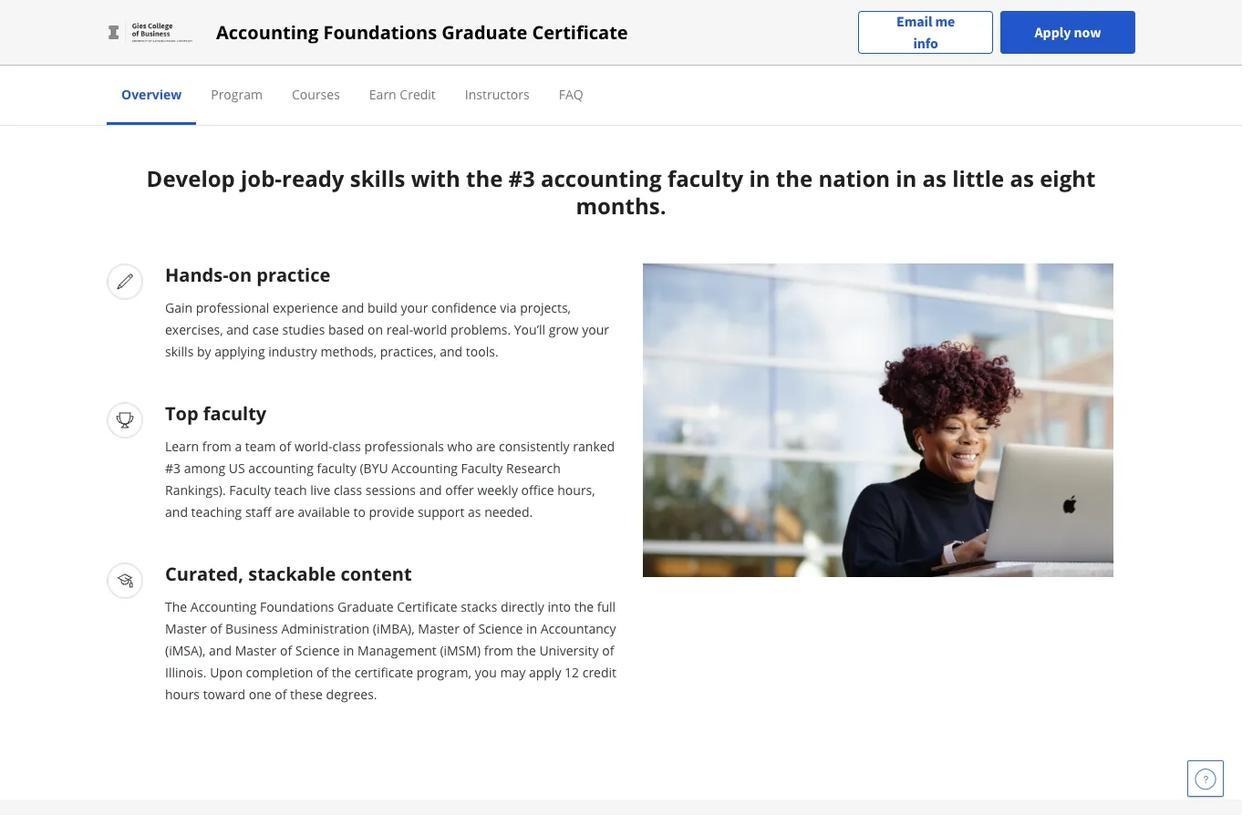 Task type: vqa. For each thing, say whether or not it's contained in the screenshot.
THE #3 inside Learn from a team of world-class professionals who are consistently ranked #3 among US accounting faculty (BYU Accounting Faculty Research Rankings). Faculty teach live class sessions and offer weekly office hours, and teaching staff are available to provide support as needed.
yes



Task type: locate. For each thing, give the bounding box(es) containing it.
2 horizontal spatial on
[[482, 10, 497, 27]]

faculty up info
[[911, 0, 953, 12]]

university
[[539, 642, 599, 659]]

1 horizontal spatial start
[[412, 24, 440, 42]]

skills left with
[[350, 164, 405, 193]]

from
[[202, 437, 231, 455], [484, 642, 513, 659]]

0 vertical spatial faculty
[[668, 164, 744, 193]]

the
[[466, 164, 503, 193], [776, 164, 813, 193], [574, 598, 594, 615], [517, 642, 536, 659], [332, 664, 351, 681]]

email
[[897, 12, 933, 31]]

and inside minimum time to complete. may vary depending on course load and start date.
[[386, 24, 409, 42]]

nation
[[819, 164, 890, 193]]

your right grow
[[582, 321, 609, 338]]

overview
[[121, 85, 182, 103]]

upon
[[210, 664, 243, 681]]

#3
[[509, 164, 535, 193], [165, 459, 181, 477]]

1 vertical spatial certificate
[[397, 598, 458, 615]]

on up professional
[[229, 262, 252, 287]]

1 vertical spatial accounting
[[392, 459, 458, 477]]

0 horizontal spatial are
[[275, 503, 294, 520]]

as inside 'learn from a team of world-class professionals who are consistently ranked #3 among us accounting faculty (byu accounting faculty research rankings). faculty teach live class sessions and offer weekly office hours, and teaching staff are available to provide support as needed.'
[[468, 503, 481, 520]]

0 horizontal spatial graduate
[[338, 598, 394, 615]]

0 vertical spatial office
[[955, 10, 988, 27]]

and up "upon"
[[209, 642, 232, 659]]

faculty right months.
[[668, 164, 744, 193]]

0 vertical spatial from
[[202, 437, 231, 455]]

content
[[341, 561, 412, 586]]

teach inside the faculty teach live classes and offer weekly office hours.
[[956, 0, 989, 12]]

teach
[[956, 0, 989, 12], [274, 481, 307, 498]]

degrees.
[[326, 685, 377, 703]]

2 horizontal spatial as
[[1010, 164, 1034, 193]]

accounting
[[216, 20, 319, 45], [392, 459, 458, 477], [190, 598, 257, 615]]

certificate
[[355, 664, 413, 681]]

1 horizontal spatial offer
[[1086, 0, 1115, 12]]

0 vertical spatial #3
[[509, 164, 535, 193]]

#3 down the learn
[[165, 459, 181, 477]]

earn
[[369, 85, 397, 103]]

(imsa),
[[165, 642, 206, 659]]

class up (byu
[[333, 437, 361, 455]]

to
[[477, 0, 489, 12], [353, 503, 366, 520]]

0 horizontal spatial certificate
[[397, 598, 458, 615]]

to inside 'learn from a team of world-class professionals who are consistently ranked #3 among us accounting faculty (byu accounting faculty research rankings). faculty teach live class sessions and offer weekly office hours, and teaching staff are available to provide support as needed.'
[[353, 503, 366, 520]]

of right team at the left of the page
[[279, 437, 291, 455]]

1 vertical spatial weekly
[[477, 481, 518, 498]]

learn
[[165, 437, 199, 455]]

graduate
[[442, 20, 528, 45], [338, 598, 394, 615]]

offer
[[1086, 0, 1115, 12], [445, 481, 474, 498]]

1 vertical spatial from
[[484, 642, 513, 659]]

#3 inside 'learn from a team of world-class professionals who are consistently ranked #3 among us accounting faculty (byu accounting faculty research rankings). faculty teach live class sessions and offer weekly office hours, and teaching staff are available to provide support as needed.'
[[165, 459, 181, 477]]

skills inside the develop job-ready skills with the #3 accounting faculty in the nation in as little as eight months.
[[350, 164, 405, 193]]

1 vertical spatial foundations
[[260, 598, 334, 615]]

science down stacks
[[478, 620, 523, 637]]

1 horizontal spatial faculty
[[317, 459, 356, 477]]

1 vertical spatial class
[[334, 481, 362, 498]]

foundations down "minimum"
[[323, 20, 437, 45]]

1 vertical spatial are
[[275, 503, 294, 520]]

teaching
[[191, 503, 242, 520]]

on inside minimum time to complete. may vary depending on course load and start date.
[[482, 10, 497, 27]]

skills left by
[[165, 343, 194, 360]]

1 horizontal spatial live
[[992, 0, 1012, 12]]

2 vertical spatial accounting
[[190, 598, 257, 615]]

offer up now
[[1086, 0, 1115, 12]]

office left hours.
[[955, 10, 988, 27]]

eight
[[1040, 164, 1096, 193]]

team
[[245, 437, 276, 455]]

apply now
[[1035, 23, 1101, 42]]

credit
[[583, 664, 617, 681]]

0 vertical spatial skills
[[350, 164, 405, 193]]

foundations down stackable
[[260, 598, 334, 615]]

accounting
[[541, 164, 662, 193], [248, 459, 314, 477]]

graduate down time
[[442, 20, 528, 45]]

by
[[197, 343, 211, 360]]

as
[[923, 164, 947, 193], [1010, 164, 1034, 193], [468, 503, 481, 520]]

1 horizontal spatial weekly
[[911, 10, 951, 27]]

0 horizontal spatial weekly
[[477, 481, 518, 498]]

your
[[401, 299, 428, 316], [582, 321, 609, 338]]

of up completion
[[280, 642, 292, 659]]

0 vertical spatial accounting
[[541, 164, 662, 193]]

weekly up info
[[911, 10, 951, 27]]

teach up available
[[274, 481, 307, 498]]

consistently
[[499, 437, 570, 455]]

1 vertical spatial office
[[521, 481, 554, 498]]

depending
[[415, 10, 478, 27]]

and down rankings).
[[165, 503, 188, 520]]

0 horizontal spatial teach
[[274, 481, 307, 498]]

1 vertical spatial #3
[[165, 459, 181, 477]]

methods,
[[321, 343, 377, 360]]

are right who on the bottom
[[476, 437, 496, 455]]

the left the nation
[[776, 164, 813, 193]]

0 vertical spatial teach
[[956, 0, 989, 12]]

as right little
[[1010, 164, 1034, 193]]

0 horizontal spatial faculty
[[203, 400, 267, 426]]

certificate down may
[[532, 20, 628, 45]]

from left a
[[202, 437, 231, 455]]

email me info
[[897, 12, 955, 52]]

0 horizontal spatial live
[[310, 481, 330, 498]]

minimum
[[386, 0, 444, 12]]

are right staff
[[275, 503, 294, 520]]

offer up support
[[445, 481, 474, 498]]

of inside 'learn from a team of world-class professionals who are consistently ranked #3 among us accounting faculty (byu accounting faculty research rankings). faculty teach live class sessions and offer weekly office hours, and teaching staff are available to provide support as needed.'
[[279, 437, 291, 455]]

among
[[184, 459, 225, 477]]

science down administration on the bottom of the page
[[295, 642, 340, 659]]

1 vertical spatial offer
[[445, 481, 474, 498]]

1 horizontal spatial office
[[955, 10, 988, 27]]

live up available
[[310, 481, 330, 498]]

1 vertical spatial skills
[[165, 343, 194, 360]]

on inside gain professional experience and build your confidence via projects, exercises, and case studies based on real-world problems. you'll grow your skills by applying industry methods, practices, and tools.
[[368, 321, 383, 338]]

a
[[235, 437, 242, 455]]

and up applying
[[226, 321, 249, 338]]

1 vertical spatial live
[[310, 481, 330, 498]]

from up you
[[484, 642, 513, 659]]

#3 right with
[[509, 164, 535, 193]]

2 vertical spatial faculty
[[317, 459, 356, 477]]

1 horizontal spatial science
[[478, 620, 523, 637]]

available
[[298, 503, 350, 520]]

faculty inside the faculty teach live classes and offer weekly office hours.
[[911, 0, 953, 12]]

start down "minimum"
[[412, 24, 440, 42]]

1 vertical spatial science
[[295, 642, 340, 659]]

live left classes
[[992, 0, 1012, 12]]

class
[[333, 437, 361, 455], [334, 481, 362, 498]]

accounting inside the develop job-ready skills with the #3 accounting faculty in the nation in as little as eight months.
[[541, 164, 662, 193]]

learn from a team of world-class professionals who are consistently ranked #3 among us accounting faculty (byu accounting faculty research rankings). faculty teach live class sessions and offer weekly office hours, and teaching staff are available to provide support as needed.
[[165, 437, 615, 520]]

1 vertical spatial teach
[[274, 481, 307, 498]]

and
[[1060, 0, 1083, 12], [386, 24, 409, 42], [342, 299, 364, 316], [226, 321, 249, 338], [440, 343, 463, 360], [419, 481, 442, 498], [165, 503, 188, 520], [209, 642, 232, 659]]

faculty
[[668, 164, 744, 193], [203, 400, 267, 426], [317, 459, 356, 477]]

on left course
[[482, 10, 497, 27]]

skills inside gain professional experience and build your confidence via projects, exercises, and case studies based on real-world problems. you'll grow your skills by applying industry methods, practices, and tools.
[[165, 343, 194, 360]]

into
[[548, 598, 571, 615]]

1 horizontal spatial your
[[582, 321, 609, 338]]

0 horizontal spatial on
[[229, 262, 252, 287]]

on down build
[[368, 321, 383, 338]]

1 vertical spatial on
[[229, 262, 252, 287]]

of up (imsm)
[[463, 620, 475, 637]]

faq link
[[559, 85, 583, 103]]

date.
[[443, 24, 473, 42]]

0 vertical spatial live
[[992, 0, 1012, 12]]

0 vertical spatial graduate
[[442, 20, 528, 45]]

0 vertical spatial offer
[[1086, 0, 1115, 12]]

1 horizontal spatial from
[[484, 642, 513, 659]]

0 horizontal spatial faculty
[[229, 481, 271, 498]]

0 horizontal spatial skills
[[165, 343, 194, 360]]

0 vertical spatial certificate
[[532, 20, 628, 45]]

may
[[500, 664, 526, 681]]

1 vertical spatial graduate
[[338, 598, 394, 615]]

1 horizontal spatial #3
[[509, 164, 535, 193]]

0 vertical spatial to
[[477, 0, 489, 12]]

1 horizontal spatial teach
[[956, 0, 989, 12]]

to left 'provide'
[[353, 503, 366, 520]]

1 horizontal spatial faculty
[[461, 459, 503, 477]]

graduate down content
[[338, 598, 394, 615]]

accounting down certificate menu element
[[541, 164, 662, 193]]

your up the real-
[[401, 299, 428, 316]]

#3 inside the develop job-ready skills with the #3 accounting faculty in the nation in as little as eight months.
[[509, 164, 535, 193]]

0 horizontal spatial as
[[468, 503, 481, 520]]

of right one
[[275, 685, 287, 703]]

1 vertical spatial faculty
[[203, 400, 267, 426]]

1 vertical spatial accounting
[[248, 459, 314, 477]]

minimum time to complete. may vary depending on course load and start date.
[[386, 0, 580, 42]]

accounting down team at the left of the page
[[248, 459, 314, 477]]

start right classes
[[171, 22, 199, 40]]

live inside 'learn from a team of world-class professionals who are consistently ranked #3 among us accounting faculty (byu accounting faculty research rankings). faculty teach live class sessions and offer weekly office hours, and teaching staff are available to provide support as needed.'
[[310, 481, 330, 498]]

credit
[[400, 85, 436, 103]]

offer inside the faculty teach live classes and offer weekly office hours.
[[1086, 0, 1115, 12]]

teach right the me
[[956, 0, 989, 12]]

1 horizontal spatial to
[[477, 0, 489, 12]]

hands-on practice
[[165, 262, 330, 287]]

2 vertical spatial on
[[368, 321, 383, 338]]

0 horizontal spatial accounting
[[248, 459, 314, 477]]

1 horizontal spatial on
[[368, 321, 383, 338]]

1 horizontal spatial are
[[476, 437, 496, 455]]

weekly
[[911, 10, 951, 27], [477, 481, 518, 498]]

complete.
[[493, 0, 552, 12]]

0 horizontal spatial #3
[[165, 459, 181, 477]]

certificate up (imba),
[[397, 598, 458, 615]]

office down research
[[521, 481, 554, 498]]

in
[[202, 22, 213, 40], [749, 164, 770, 193], [896, 164, 917, 193], [526, 620, 537, 637], [343, 642, 354, 659]]

weekly inside 'learn from a team of world-class professionals who are consistently ranked #3 among us accounting faculty (byu accounting faculty research rankings). faculty teach live class sessions and offer weekly office hours, and teaching staff are available to provide support as needed.'
[[477, 481, 518, 498]]

top faculty
[[165, 400, 267, 426]]

ranked
[[573, 437, 615, 455]]

1 horizontal spatial accounting
[[541, 164, 662, 193]]

0 horizontal spatial office
[[521, 481, 554, 498]]

0 vertical spatial science
[[478, 620, 523, 637]]

gain professional experience and build your confidence via projects, exercises, and case studies based on real-world problems. you'll grow your skills by applying industry methods, practices, and tools.
[[165, 299, 609, 360]]

(imsm)
[[440, 642, 481, 659]]

1 vertical spatial your
[[582, 321, 609, 338]]

course
[[501, 10, 541, 27]]

0 vertical spatial on
[[482, 10, 497, 27]]

and inside the accounting foundations graduate certificate stacks directly into the full master of business administration (imba), master of science in accountancy (imsa), and master of science in management (imsm) from the university of illinois. upon completion of the certificate program, you may apply 12 credit hours toward one of these degrees.
[[209, 642, 232, 659]]

curated,
[[165, 561, 244, 586]]

from inside the accounting foundations graduate certificate stacks directly into the full master of business administration (imba), master of science in accountancy (imsa), and master of science in management (imsm) from the university of illinois. upon completion of the certificate program, you may apply 12 credit hours toward one of these degrees.
[[484, 642, 513, 659]]

2 horizontal spatial faculty
[[911, 0, 953, 12]]

directly
[[501, 598, 544, 615]]

0 horizontal spatial offer
[[445, 481, 474, 498]]

1 horizontal spatial skills
[[350, 164, 405, 193]]

0 vertical spatial faculty
[[911, 0, 953, 12]]

research
[[506, 459, 561, 477]]

and up apply now
[[1060, 0, 1083, 12]]

master up (imsa), on the left bottom of page
[[165, 620, 207, 637]]

months.
[[576, 191, 666, 221]]

faculty down world-
[[317, 459, 356, 477]]

faculty up a
[[203, 400, 267, 426]]

accounting up business
[[190, 598, 257, 615]]

as left little
[[923, 164, 947, 193]]

may
[[555, 0, 580, 12]]

faculty up staff
[[229, 481, 271, 498]]

0 horizontal spatial from
[[202, 437, 231, 455]]

2 horizontal spatial faculty
[[668, 164, 744, 193]]

faculty down who on the bottom
[[461, 459, 503, 477]]

world-
[[295, 437, 333, 455]]

1 vertical spatial to
[[353, 503, 366, 520]]

0 vertical spatial foundations
[[323, 20, 437, 45]]

completion
[[246, 664, 313, 681]]

0 horizontal spatial to
[[353, 503, 366, 520]]

weekly up needed.
[[477, 481, 518, 498]]

master up (imsm)
[[418, 620, 460, 637]]

of
[[279, 437, 291, 455], [210, 620, 222, 637], [463, 620, 475, 637], [280, 642, 292, 659], [602, 642, 614, 659], [316, 664, 328, 681], [275, 685, 287, 703]]

earn credit link
[[369, 85, 436, 103]]

accounting inside 'learn from a team of world-class professionals who are consistently ranked #3 among us accounting faculty (byu accounting faculty research rankings). faculty teach live class sessions and offer weekly office hours, and teaching staff are available to provide support as needed.'
[[248, 459, 314, 477]]

(byu
[[360, 459, 388, 477]]

class up available
[[334, 481, 362, 498]]

start
[[171, 22, 199, 40], [412, 24, 440, 42]]

0 horizontal spatial master
[[165, 620, 207, 637]]

foundations
[[323, 20, 437, 45], [260, 598, 334, 615]]

business
[[225, 620, 278, 637]]

live
[[992, 0, 1012, 12], [310, 481, 330, 498]]

illinois.
[[165, 664, 207, 681]]

accounting down professionals
[[392, 459, 458, 477]]

0 horizontal spatial start
[[171, 22, 199, 40]]

support
[[418, 503, 465, 520]]

accounting up program 'link'
[[216, 20, 319, 45]]

professional
[[196, 299, 269, 316]]

hours,
[[558, 481, 595, 498]]

as right support
[[468, 503, 481, 520]]

0 horizontal spatial your
[[401, 299, 428, 316]]

the accounting foundations graduate certificate stacks directly into the full master of business administration (imba), master of science in accountancy (imsa), and master of science in management (imsm) from the university of illinois. upon completion of the certificate program, you may apply 12 credit hours toward one of these degrees.
[[165, 598, 617, 703]]

graduate inside the accounting foundations graduate certificate stacks directly into the full master of business administration (imba), master of science in accountancy (imsa), and master of science in management (imsm) from the university of illinois. upon completion of the certificate program, you may apply 12 credit hours toward one of these degrees.
[[338, 598, 394, 615]]

master down business
[[235, 642, 277, 659]]

0 vertical spatial weekly
[[911, 10, 951, 27]]

to right time
[[477, 0, 489, 12]]

weekly inside the faculty teach live classes and offer weekly office hours.
[[911, 10, 951, 27]]

and down "minimum"
[[386, 24, 409, 42]]



Task type: describe. For each thing, give the bounding box(es) containing it.
faculty inside 'learn from a team of world-class professionals who are consistently ranked #3 among us accounting faculty (byu accounting faculty research rankings). faculty teach live class sessions and offer weekly office hours, and teaching staff are available to provide support as needed.'
[[317, 459, 356, 477]]

us
[[229, 459, 245, 477]]

grow
[[549, 321, 579, 338]]

classes start in january.
[[124, 22, 265, 40]]

university of illinois gies college of business image
[[107, 18, 194, 47]]

1 horizontal spatial master
[[235, 642, 277, 659]]

p9i4800 (1) image
[[643, 264, 1114, 577]]

confidence
[[431, 299, 497, 316]]

email me info button
[[859, 10, 993, 54]]

you'll
[[514, 321, 546, 338]]

accounting inside the accounting foundations graduate certificate stacks directly into the full master of business administration (imba), master of science in accountancy (imsa), and master of science in management (imsm) from the university of illinois. upon completion of the certificate program, you may apply 12 credit hours toward one of these degrees.
[[190, 598, 257, 615]]

to inside minimum time to complete. may vary depending on course load and start date.
[[477, 0, 489, 12]]

the up may
[[517, 642, 536, 659]]

(imba),
[[373, 620, 415, 637]]

via
[[500, 299, 517, 316]]

from inside 'learn from a team of world-class professionals who are consistently ranked #3 among us accounting faculty (byu accounting faculty research rankings). faculty teach live class sessions and offer weekly office hours, and teaching staff are available to provide support as needed.'
[[202, 437, 231, 455]]

2 vertical spatial faculty
[[229, 481, 271, 498]]

build
[[368, 299, 398, 316]]

courses
[[292, 85, 340, 103]]

job-
[[241, 164, 282, 193]]

0 vertical spatial are
[[476, 437, 496, 455]]

foundations inside the accounting foundations graduate certificate stacks directly into the full master of business administration (imba), master of science in accountancy (imsa), and master of science in management (imsm) from the university of illinois. upon completion of the certificate program, you may apply 12 credit hours toward one of these degrees.
[[260, 598, 334, 615]]

gain
[[165, 299, 193, 316]]

faculty teach live classes and offer weekly office hours.
[[911, 0, 1115, 27]]

earn credit
[[369, 85, 436, 103]]

applying
[[215, 343, 265, 360]]

develop
[[146, 164, 235, 193]]

faculty inside the develop job-ready skills with the #3 accounting faculty in the nation in as little as eight months.
[[668, 164, 744, 193]]

1 horizontal spatial graduate
[[442, 20, 528, 45]]

ready
[[282, 164, 344, 193]]

hours
[[165, 685, 200, 703]]

office inside the faculty teach live classes and offer weekly office hours.
[[955, 10, 988, 27]]

faq
[[559, 85, 583, 103]]

live inside the faculty teach live classes and offer weekly office hours.
[[992, 0, 1012, 12]]

offer inside 'learn from a team of world-class professionals who are consistently ranked #3 among us accounting faculty (byu accounting faculty research rankings). faculty teach live class sessions and offer weekly office hours, and teaching staff are available to provide support as needed.'
[[445, 481, 474, 498]]

classes
[[124, 22, 168, 40]]

of up these at bottom left
[[316, 664, 328, 681]]

program
[[211, 85, 263, 103]]

and down world at top
[[440, 343, 463, 360]]

1 vertical spatial faculty
[[461, 459, 503, 477]]

program,
[[417, 664, 472, 681]]

0 vertical spatial your
[[401, 299, 428, 316]]

help center image
[[1195, 768, 1217, 790]]

1 horizontal spatial as
[[923, 164, 947, 193]]

rankings).
[[165, 481, 226, 498]]

one
[[249, 685, 271, 703]]

needed.
[[484, 503, 533, 520]]

with
[[411, 164, 460, 193]]

problems.
[[451, 321, 511, 338]]

january.
[[216, 22, 265, 40]]

0 horizontal spatial science
[[295, 642, 340, 659]]

certificate inside the accounting foundations graduate certificate stacks directly into the full master of business administration (imba), master of science in accountancy (imsa), and master of science in management (imsm) from the university of illinois. upon completion of the certificate program, you may apply 12 credit hours toward one of these degrees.
[[397, 598, 458, 615]]

hours.
[[991, 10, 1029, 27]]

toward
[[203, 685, 245, 703]]

1 horizontal spatial certificate
[[532, 20, 628, 45]]

stacks
[[461, 598, 497, 615]]

and inside the faculty teach live classes and offer weekly office hours.
[[1060, 0, 1083, 12]]

0 vertical spatial accounting
[[216, 20, 319, 45]]

the left the full
[[574, 598, 594, 615]]

the
[[165, 598, 187, 615]]

develop job-ready skills with the #3 accounting faculty in the nation in as little as eight months.
[[146, 164, 1096, 221]]

apply now button
[[1001, 11, 1136, 54]]

of left business
[[210, 620, 222, 637]]

you
[[475, 664, 497, 681]]

administration
[[281, 620, 370, 637]]

professionals
[[364, 437, 444, 455]]

top
[[165, 400, 199, 426]]

12
[[565, 664, 579, 681]]

exercises,
[[165, 321, 223, 338]]

accounting foundations graduate certificate
[[216, 20, 628, 45]]

these
[[290, 685, 323, 703]]

overview link
[[121, 85, 182, 103]]

info
[[913, 34, 938, 52]]

hands-
[[165, 262, 229, 287]]

industry
[[268, 343, 317, 360]]

0 vertical spatial class
[[333, 437, 361, 455]]

staff
[[245, 503, 272, 520]]

2 horizontal spatial master
[[418, 620, 460, 637]]

me
[[935, 12, 955, 31]]

the up degrees.
[[332, 664, 351, 681]]

time
[[447, 0, 474, 12]]

certificate menu element
[[107, 66, 1136, 125]]

little
[[953, 164, 1004, 193]]

world
[[413, 321, 447, 338]]

practices,
[[380, 343, 437, 360]]

instructors
[[465, 85, 530, 103]]

classes
[[1015, 0, 1057, 12]]

and up based at the top of the page
[[342, 299, 364, 316]]

office inside 'learn from a team of world-class professionals who are consistently ranked #3 among us accounting faculty (byu accounting faculty research rankings). faculty teach live class sessions and offer weekly office hours, and teaching staff are available to provide support as needed.'
[[521, 481, 554, 498]]

apply
[[529, 664, 561, 681]]

courses link
[[292, 85, 340, 103]]

provide
[[369, 503, 414, 520]]

studies
[[282, 321, 325, 338]]

vary
[[386, 10, 411, 27]]

stackable
[[248, 561, 336, 586]]

and up support
[[419, 481, 442, 498]]

the right with
[[466, 164, 503, 193]]

accountancy
[[541, 620, 616, 637]]

accounting inside 'learn from a team of world-class professionals who are consistently ranked #3 among us accounting faculty (byu accounting faculty research rankings). faculty teach live class sessions and offer weekly office hours, and teaching staff are available to provide support as needed.'
[[392, 459, 458, 477]]

start inside minimum time to complete. may vary depending on course load and start date.
[[412, 24, 440, 42]]

management
[[358, 642, 437, 659]]

tools.
[[466, 343, 499, 360]]

teach inside 'learn from a team of world-class professionals who are consistently ranked #3 among us accounting faculty (byu accounting faculty research rankings). faculty teach live class sessions and offer weekly office hours, and teaching staff are available to provide support as needed.'
[[274, 481, 307, 498]]

load
[[544, 10, 570, 27]]

case
[[253, 321, 279, 338]]

curated, stackable content
[[165, 561, 412, 586]]

of up credit
[[602, 642, 614, 659]]

now
[[1074, 23, 1101, 42]]



